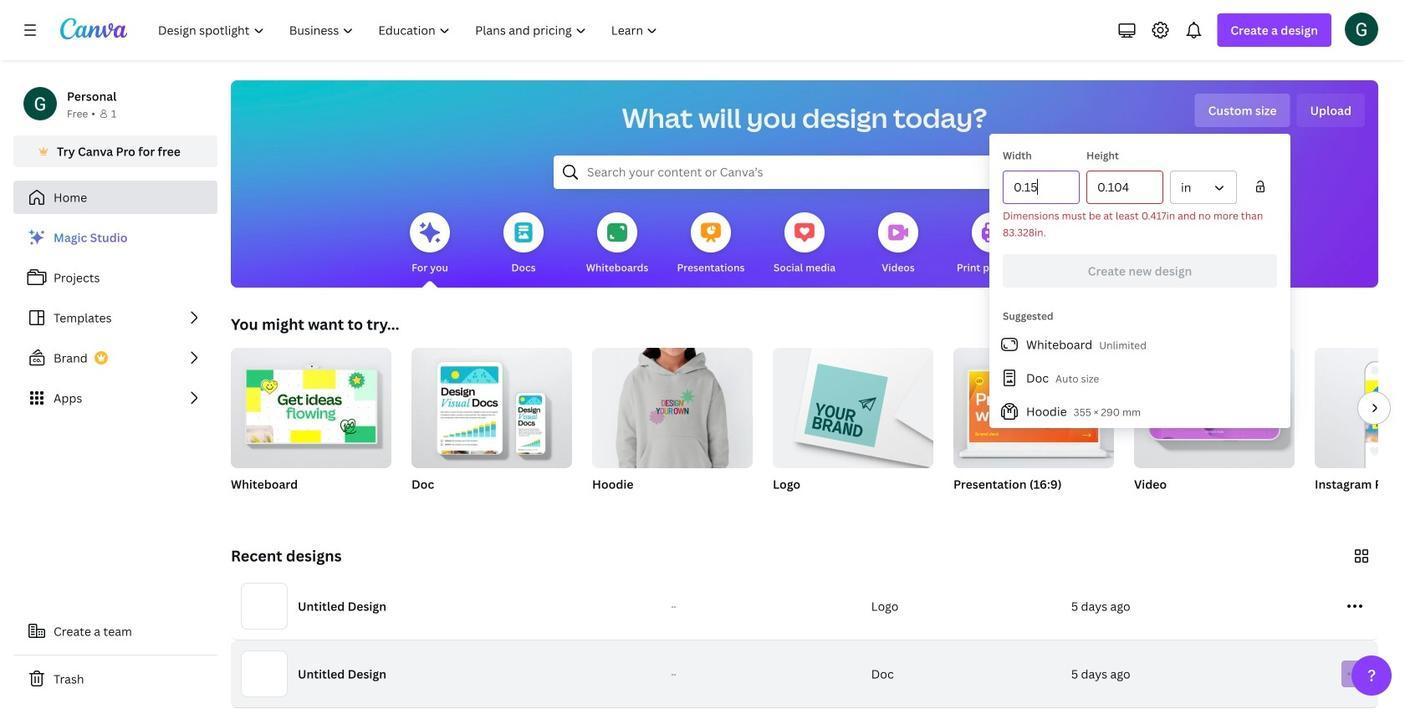 Task type: vqa. For each thing, say whether or not it's contained in the screenshot.
Units: in Button
yes



Task type: describe. For each thing, give the bounding box(es) containing it.
Units: in button
[[1171, 171, 1238, 204]]

0 horizontal spatial list
[[13, 221, 218, 415]]

top level navigation element
[[147, 13, 672, 47]]

1 horizontal spatial list
[[990, 328, 1291, 428]]



Task type: locate. For each thing, give the bounding box(es) containing it.
group
[[231, 341, 392, 514], [231, 341, 392, 469], [412, 341, 572, 514], [412, 341, 572, 469], [593, 341, 753, 514], [593, 341, 753, 469], [773, 341, 934, 514], [773, 341, 934, 469], [954, 348, 1115, 514], [954, 348, 1115, 469], [1135, 348, 1296, 514], [1316, 348, 1406, 514]]

alert
[[1003, 208, 1278, 241]]

None number field
[[1014, 172, 1070, 203], [1098, 172, 1153, 203], [1014, 172, 1070, 203], [1098, 172, 1153, 203]]

greg robinson image
[[1346, 12, 1379, 46]]

Search search field
[[587, 156, 1023, 188]]

None search field
[[554, 156, 1056, 189]]

list
[[13, 221, 218, 415], [990, 328, 1291, 428]]



